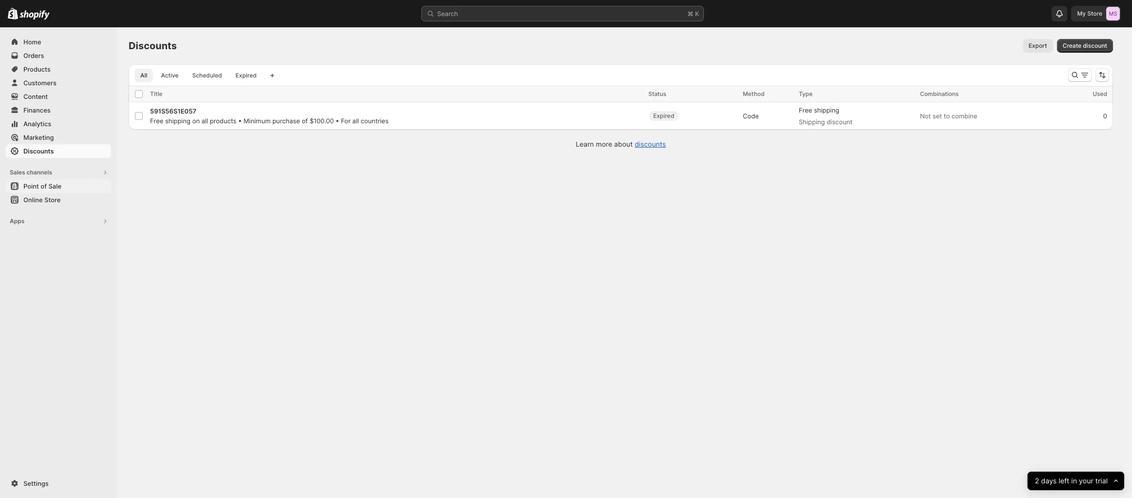 Task type: vqa. For each thing, say whether or not it's contained in the screenshot.
My Store on the right top of page
yes



Task type: describe. For each thing, give the bounding box(es) containing it.
shopify image
[[20, 10, 50, 20]]

expired button
[[649, 106, 689, 126]]

all
[[140, 72, 147, 79]]

expired link
[[230, 69, 263, 82]]

sales channels button
[[6, 166, 111, 179]]

of inside button
[[41, 182, 47, 190]]

export
[[1029, 42, 1048, 49]]

free for free shipping on all products • minimum purchase of $100.00 • for all countries
[[150, 117, 163, 125]]

1 vertical spatial discounts
[[23, 147, 54, 155]]

2 days left in your trial
[[1035, 476, 1108, 485]]

customers
[[23, 79, 57, 87]]

method
[[743, 90, 765, 97]]

sale
[[48, 182, 61, 190]]

orders
[[23, 52, 44, 59]]

marketing
[[23, 134, 54, 141]]

online store link
[[6, 193, 111, 207]]

code
[[743, 112, 759, 120]]

all button
[[135, 69, 153, 82]]

0 vertical spatial of
[[302, 117, 308, 125]]

1 all from the left
[[202, 117, 208, 125]]

point of sale link
[[6, 179, 111, 193]]

analytics
[[23, 120, 51, 128]]

discount inside button
[[1084, 42, 1108, 49]]

apps
[[10, 217, 25, 225]]

shipping for on
[[165, 117, 191, 125]]

0 vertical spatial discounts
[[129, 40, 177, 52]]

0
[[1104, 112, 1108, 120]]

for
[[341, 117, 351, 125]]

2
[[1035, 476, 1040, 485]]

discounts
[[635, 140, 666, 148]]

2 days left in your trial button
[[1028, 472, 1125, 490]]

active
[[161, 72, 179, 79]]

shipping
[[799, 118, 825, 126]]

to
[[944, 112, 950, 120]]

scheduled link
[[186, 69, 228, 82]]

free shipping shipping discount
[[799, 106, 853, 126]]

point of sale
[[23, 182, 61, 190]]

0 vertical spatial expired
[[236, 72, 257, 79]]

your
[[1079, 476, 1094, 485]]

orders link
[[6, 49, 111, 62]]

products
[[210, 117, 237, 125]]

free shipping on all products • minimum purchase of $100.00 • for all countries
[[150, 117, 389, 125]]

discounts link
[[635, 140, 666, 148]]

⌘ k
[[688, 10, 700, 18]]

used
[[1093, 90, 1108, 97]]

591s56s1e057
[[150, 107, 196, 115]]

learn more about discounts
[[576, 140, 666, 148]]

channels
[[27, 169, 52, 176]]

online store
[[23, 196, 61, 204]]

settings link
[[6, 477, 111, 490]]



Task type: locate. For each thing, give the bounding box(es) containing it.
$100.00
[[310, 117, 334, 125]]

store inside button
[[44, 196, 61, 204]]

countries
[[361, 117, 389, 125]]

content link
[[6, 90, 111, 103]]

minimum
[[244, 117, 271, 125]]

of left "sale"
[[41, 182, 47, 190]]

0 horizontal spatial shipping
[[165, 117, 191, 125]]

1 horizontal spatial store
[[1088, 10, 1103, 17]]

trial
[[1096, 476, 1108, 485]]

products link
[[6, 62, 111, 76]]

0 vertical spatial free
[[799, 106, 813, 114]]

customers link
[[6, 76, 111, 90]]

shipping up "shipping" on the right of the page
[[814, 106, 840, 114]]

shipping inside free shipping shipping discount
[[814, 106, 840, 114]]

online
[[23, 196, 43, 204]]

discounts up all
[[129, 40, 177, 52]]

1 horizontal spatial shipping
[[814, 106, 840, 114]]

point
[[23, 182, 39, 190]]

1 horizontal spatial of
[[302, 117, 308, 125]]

tab list
[[133, 68, 265, 82]]

k
[[696, 10, 700, 18]]

title button
[[150, 89, 172, 99]]

on
[[192, 117, 200, 125]]

0 vertical spatial store
[[1088, 10, 1103, 17]]

0 vertical spatial discount
[[1084, 42, 1108, 49]]

1 vertical spatial expired
[[654, 112, 675, 119]]

store for online store
[[44, 196, 61, 204]]

0 horizontal spatial of
[[41, 182, 47, 190]]

tab list containing all
[[133, 68, 265, 82]]

shipping for shipping
[[814, 106, 840, 114]]

expired right scheduled
[[236, 72, 257, 79]]

title
[[150, 90, 163, 97]]

1 horizontal spatial discount
[[1084, 42, 1108, 49]]

combinations
[[921, 90, 959, 97]]

0 horizontal spatial expired
[[236, 72, 257, 79]]

free down 591s56s1e057
[[150, 117, 163, 125]]

apps button
[[6, 214, 111, 228]]

settings
[[23, 480, 49, 487]]

not
[[921, 112, 931, 120]]

create discount
[[1063, 42, 1108, 49]]

sales
[[10, 169, 25, 176]]

discount
[[1084, 42, 1108, 49], [827, 118, 853, 126]]

0 horizontal spatial all
[[202, 117, 208, 125]]

online store button
[[0, 193, 117, 207]]

discount right "shipping" on the right of the page
[[827, 118, 853, 126]]

set
[[933, 112, 943, 120]]

shipping down 591s56s1e057
[[165, 117, 191, 125]]

discounts link
[[6, 144, 111, 158]]

more
[[596, 140, 613, 148]]

point of sale button
[[0, 179, 117, 193]]

in
[[1072, 476, 1078, 485]]

1 horizontal spatial •
[[336, 117, 339, 125]]

1 vertical spatial discount
[[827, 118, 853, 126]]

0 vertical spatial shipping
[[814, 106, 840, 114]]

finances link
[[6, 103, 111, 117]]

products
[[23, 65, 51, 73]]

combine
[[952, 112, 978, 120]]

0 horizontal spatial discount
[[827, 118, 853, 126]]

1 horizontal spatial discounts
[[129, 40, 177, 52]]

export button
[[1023, 39, 1054, 53]]

of
[[302, 117, 308, 125], [41, 182, 47, 190]]

sales channels
[[10, 169, 52, 176]]

content
[[23, 93, 48, 100]]

store
[[1088, 10, 1103, 17], [44, 196, 61, 204]]

shipping
[[814, 106, 840, 114], [165, 117, 191, 125]]

active link
[[155, 69, 185, 82]]

• right products
[[238, 117, 242, 125]]

home
[[23, 38, 41, 46]]

not set to combine
[[921, 112, 978, 120]]

analytics link
[[6, 117, 111, 131]]

all right on
[[202, 117, 208, 125]]

learn
[[576, 140, 594, 148]]

create
[[1063, 42, 1082, 49]]

store for my store
[[1088, 10, 1103, 17]]

left
[[1059, 476, 1070, 485]]

marketing link
[[6, 131, 111, 144]]

my
[[1078, 10, 1086, 17]]

used button
[[1093, 89, 1118, 99]]

my store image
[[1107, 7, 1121, 20]]

expired inside dropdown button
[[654, 112, 675, 119]]

0 horizontal spatial •
[[238, 117, 242, 125]]

purchase
[[273, 117, 300, 125]]

free inside free shipping shipping discount
[[799, 106, 813, 114]]

create discount button
[[1057, 39, 1114, 53]]

expired down status
[[654, 112, 675, 119]]

1 vertical spatial store
[[44, 196, 61, 204]]

my store
[[1078, 10, 1103, 17]]

home link
[[6, 35, 111, 49]]

2 all from the left
[[353, 117, 359, 125]]

discounts
[[129, 40, 177, 52], [23, 147, 54, 155]]

discounts down marketing
[[23, 147, 54, 155]]

1 horizontal spatial free
[[799, 106, 813, 114]]

shopify image
[[8, 8, 18, 19]]

days
[[1042, 476, 1057, 485]]

⌘
[[688, 10, 694, 18]]

• left for
[[336, 117, 339, 125]]

of left $100.00
[[302, 117, 308, 125]]

all right for
[[353, 117, 359, 125]]

free for free shipping shipping discount
[[799, 106, 813, 114]]

0 horizontal spatial discounts
[[23, 147, 54, 155]]

discount inside free shipping shipping discount
[[827, 118, 853, 126]]

about
[[615, 140, 633, 148]]

1 vertical spatial shipping
[[165, 117, 191, 125]]

search
[[437, 10, 458, 18]]

free
[[799, 106, 813, 114], [150, 117, 163, 125]]

1 horizontal spatial expired
[[654, 112, 675, 119]]

•
[[238, 117, 242, 125], [336, 117, 339, 125]]

status
[[649, 90, 667, 97]]

expired
[[236, 72, 257, 79], [654, 112, 675, 119]]

finances
[[23, 106, 51, 114]]

type
[[799, 90, 813, 97]]

2 • from the left
[[336, 117, 339, 125]]

1 vertical spatial of
[[41, 182, 47, 190]]

store right my
[[1088, 10, 1103, 17]]

1 vertical spatial free
[[150, 117, 163, 125]]

1 • from the left
[[238, 117, 242, 125]]

all
[[202, 117, 208, 125], [353, 117, 359, 125]]

free up "shipping" on the right of the page
[[799, 106, 813, 114]]

discount right create
[[1084, 42, 1108, 49]]

0 horizontal spatial free
[[150, 117, 163, 125]]

store down "sale"
[[44, 196, 61, 204]]

0 horizontal spatial store
[[44, 196, 61, 204]]

1 horizontal spatial all
[[353, 117, 359, 125]]

scheduled
[[192, 72, 222, 79]]



